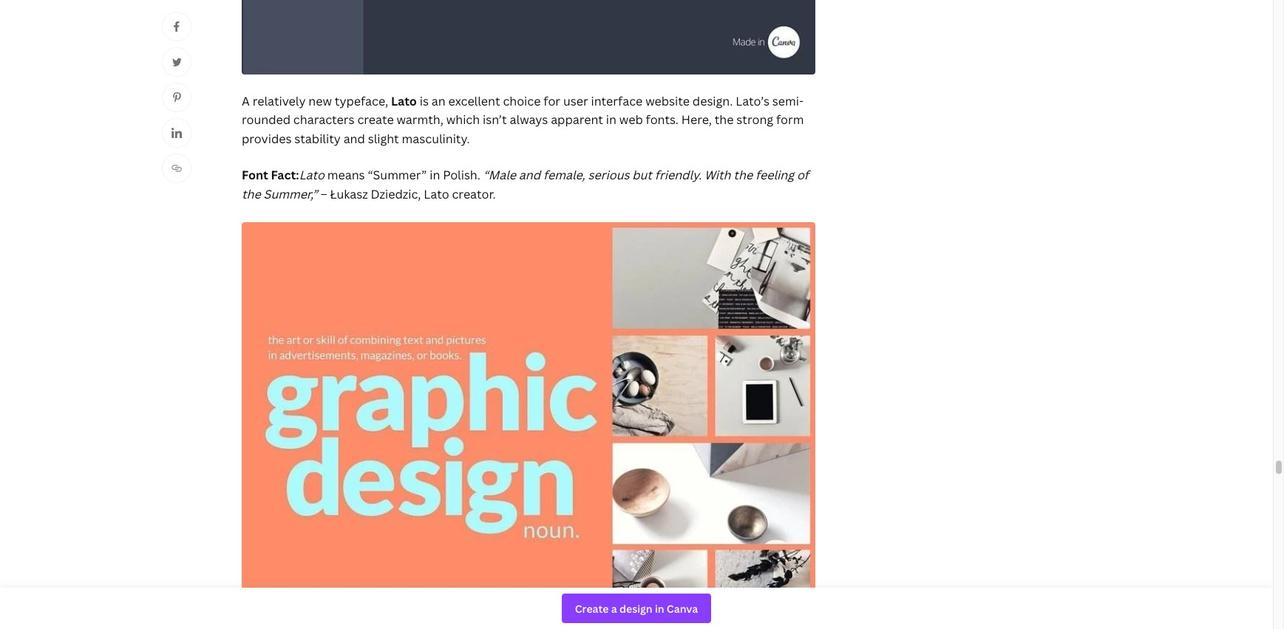 Task type: locate. For each thing, give the bounding box(es) containing it.
lato up –
[[299, 167, 324, 184]]

stability
[[294, 131, 341, 147]]

1 horizontal spatial in
[[606, 112, 617, 128]]

an
[[432, 93, 446, 109]]

means
[[327, 167, 365, 184]]

create
[[357, 112, 394, 128]]

a relatively new typeface, lato
[[242, 93, 417, 109]]

1 horizontal spatial and
[[519, 167, 541, 184]]

and inside is an excellent choice for user interface website design. lato's semi- rounded characters create warmth, which isn't always apparent in web fonts. here, the strong form provides stability and slight masculinity.
[[344, 131, 365, 147]]

2 horizontal spatial lato
[[424, 186, 449, 203]]

interface
[[591, 93, 643, 109]]

masculinity.
[[402, 131, 470, 147]]

"summer"
[[368, 167, 427, 184]]

and inside "male and female, serious but friendly. with the feeling of the summer,"
[[519, 167, 541, 184]]

provides
[[242, 131, 292, 147]]

lato down "polish." on the top left of page
[[424, 186, 449, 203]]

and
[[344, 131, 365, 147], [519, 167, 541, 184]]

strong
[[737, 112, 773, 128]]

0 vertical spatial and
[[344, 131, 365, 147]]

–
[[320, 186, 327, 203]]

new
[[309, 93, 332, 109]]

0 horizontal spatial lato
[[299, 167, 324, 184]]

0 horizontal spatial and
[[344, 131, 365, 147]]

and right "male
[[519, 167, 541, 184]]

summer,"
[[264, 186, 318, 203]]

in
[[606, 112, 617, 128], [430, 167, 440, 184]]

1 vertical spatial and
[[519, 167, 541, 184]]

web
[[619, 112, 643, 128]]

"male
[[483, 167, 516, 184]]

0 vertical spatial in
[[606, 112, 617, 128]]

slight
[[368, 131, 399, 147]]

1 vertical spatial in
[[430, 167, 440, 184]]

0 horizontal spatial in
[[430, 167, 440, 184]]

lato
[[391, 93, 417, 109], [299, 167, 324, 184], [424, 186, 449, 203]]

excellent
[[448, 93, 500, 109]]

isn't
[[483, 112, 507, 128]]

in down interface
[[606, 112, 617, 128]]

creator.
[[452, 186, 496, 203]]

the down the design.
[[715, 112, 734, 128]]

and down create
[[344, 131, 365, 147]]

relatively
[[253, 93, 306, 109]]

1 vertical spatial the
[[734, 167, 753, 184]]

in left "polish." on the top left of page
[[430, 167, 440, 184]]

the right with
[[734, 167, 753, 184]]

fonts.
[[646, 112, 679, 128]]

0 vertical spatial lato
[[391, 93, 417, 109]]

the
[[715, 112, 734, 128], [734, 167, 753, 184], [242, 186, 261, 203]]

choice
[[503, 93, 541, 109]]

lato left is
[[391, 93, 417, 109]]

user
[[563, 93, 588, 109]]

0 vertical spatial the
[[715, 112, 734, 128]]

the down font
[[242, 186, 261, 203]]

design.
[[693, 93, 733, 109]]

characters
[[293, 112, 355, 128]]

1 horizontal spatial lato
[[391, 93, 417, 109]]

for
[[544, 93, 561, 109]]



Task type: vqa. For each thing, say whether or not it's contained in the screenshot.
Lato to the middle
yes



Task type: describe. For each thing, give the bounding box(es) containing it.
the inside is an excellent choice for user interface website design. lato's semi- rounded characters create warmth, which isn't always apparent in web fonts. here, the strong form provides stability and slight masculinity.
[[715, 112, 734, 128]]

of
[[797, 167, 809, 184]]

friendly.
[[655, 167, 702, 184]]

warmth,
[[397, 112, 444, 128]]

with
[[705, 167, 731, 184]]

serious
[[588, 167, 630, 184]]

rounded
[[242, 112, 291, 128]]

form
[[776, 112, 804, 128]]

in inside is an excellent choice for user interface website design. lato's semi- rounded characters create warmth, which isn't always apparent in web fonts. here, the strong form provides stability and slight masculinity.
[[606, 112, 617, 128]]

is
[[420, 93, 429, 109]]

– łukasz dziedzic, lato creator.
[[318, 186, 496, 203]]

typeface,
[[335, 93, 388, 109]]

łukasz
[[330, 186, 368, 203]]

a
[[242, 93, 250, 109]]

font
[[242, 167, 268, 184]]

website
[[646, 93, 690, 109]]

but
[[632, 167, 652, 184]]

female,
[[543, 167, 585, 184]]

1 vertical spatial lato
[[299, 167, 324, 184]]

apparent
[[551, 112, 603, 128]]

dziedzic,
[[371, 186, 421, 203]]

"male and female, serious but friendly. with the feeling of the summer,"
[[242, 167, 809, 203]]

is an excellent choice for user interface website design. lato's semi- rounded characters create warmth, which isn't always apparent in web fonts. here, the strong form provides stability and slight masculinity.
[[242, 93, 804, 147]]

here,
[[682, 112, 712, 128]]

feeling
[[756, 167, 794, 184]]

2 vertical spatial lato
[[424, 186, 449, 203]]

lato's
[[736, 93, 770, 109]]

2 vertical spatial the
[[242, 186, 261, 203]]

font fact: lato means "summer" in polish.
[[242, 167, 483, 184]]

semi-
[[773, 93, 804, 109]]

which
[[446, 112, 480, 128]]

polish.
[[443, 167, 481, 184]]

always
[[510, 112, 548, 128]]

fact:
[[271, 167, 299, 184]]



